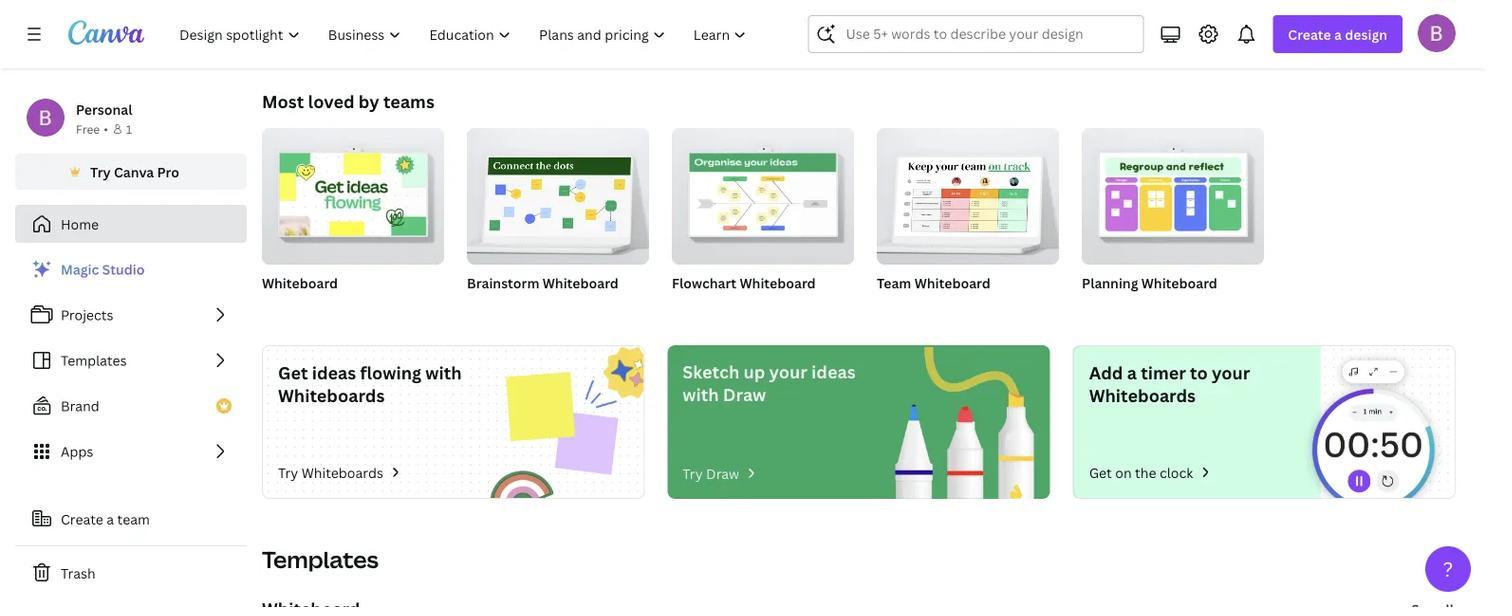 Task type: vqa. For each thing, say whether or not it's contained in the screenshot.
and within the ISO 27001 certified platform and SOC2 Type I compliance
no



Task type: locate. For each thing, give the bounding box(es) containing it.
up
[[744, 360, 766, 384]]

1 vertical spatial create
[[61, 510, 103, 528]]

0 horizontal spatial get
[[278, 361, 308, 385]]

1 horizontal spatial get
[[1090, 464, 1113, 482]]

group for whiteboard
[[262, 121, 444, 265]]

0 vertical spatial templates
[[61, 352, 127, 370]]

whiteboard group
[[262, 121, 444, 316]]

0 horizontal spatial a
[[107, 510, 114, 528]]

team whiteboard
[[877, 274, 991, 292]]

with left up
[[683, 383, 719, 406]]

personal
[[76, 100, 132, 118]]

create inside "dropdown button"
[[1289, 25, 1332, 43]]

create for create a design
[[1289, 25, 1332, 43]]

your
[[770, 360, 808, 384], [1213, 361, 1251, 385]]

your right up
[[770, 360, 808, 384]]

free •
[[76, 121, 108, 137]]

5 whiteboard from the left
[[1142, 274, 1218, 292]]

try
[[90, 163, 111, 181], [278, 464, 298, 482], [683, 465, 703, 483]]

1 vertical spatial get
[[1090, 464, 1113, 482]]

most
[[262, 90, 304, 113]]

flowchart whiteboard group
[[672, 121, 855, 316]]

with right flowing
[[426, 361, 462, 385]]

your inside sketch up your ideas with draw
[[770, 360, 808, 384]]

try inside button
[[90, 163, 111, 181]]

a
[[1335, 25, 1343, 43], [1128, 361, 1137, 385], [107, 510, 114, 528]]

brainstorm
[[467, 274, 540, 292]]

templates down projects
[[61, 352, 127, 370]]

canva
[[114, 163, 154, 181]]

get for get ideas flowing with whiteboards
[[278, 361, 308, 385]]

create left design at the top right of the page
[[1289, 25, 1332, 43]]

presentations button
[[714, 0, 791, 60]]

group for team whiteboard
[[877, 121, 1060, 265]]

add
[[1090, 361, 1124, 385]]

teams
[[384, 90, 435, 113]]

social media button
[[824, 0, 895, 60]]

create a design
[[1289, 25, 1388, 43]]

trash link
[[15, 555, 247, 593]]

create
[[1289, 25, 1332, 43], [61, 510, 103, 528]]

with inside get ideas flowing with whiteboards
[[426, 361, 462, 385]]

group for flowchart whiteboard
[[672, 121, 855, 265]]

create a design button
[[1274, 15, 1403, 53]]

1
[[126, 121, 132, 137]]

studio
[[102, 261, 145, 279]]

a right add
[[1128, 361, 1137, 385]]

your right to on the right bottom
[[1213, 361, 1251, 385]]

a inside button
[[107, 510, 114, 528]]

a for timer
[[1128, 361, 1137, 385]]

None search field
[[808, 15, 1145, 53]]

1 group from the left
[[262, 121, 444, 265]]

ideas left flowing
[[312, 361, 356, 385]]

presentations
[[714, 29, 791, 45]]

team whiteboard group
[[877, 121, 1060, 316]]

1 vertical spatial draw
[[706, 465, 740, 483]]

try canva pro
[[90, 163, 179, 181]]

docs button
[[517, 0, 563, 60]]

1 horizontal spatial try
[[278, 464, 298, 482]]

1 vertical spatial templates
[[262, 545, 379, 575]]

more button
[[1262, 0, 1307, 60]]

add a timer to your whiteboards
[[1090, 361, 1251, 407]]

whiteboard
[[262, 274, 338, 292], [543, 274, 619, 292], [740, 274, 816, 292], [915, 274, 991, 292], [1142, 274, 1218, 292]]

a inside "dropdown button"
[[1335, 25, 1343, 43]]

0 horizontal spatial with
[[426, 361, 462, 385]]

0 vertical spatial a
[[1335, 25, 1343, 43]]

?
[[1444, 556, 1454, 583]]

0 vertical spatial draw
[[723, 383, 767, 406]]

a inside add a timer to your whiteboards
[[1128, 361, 1137, 385]]

2 whiteboard from the left
[[543, 274, 619, 292]]

ideas inside sketch up your ideas with draw
[[812, 360, 856, 384]]

2 group from the left
[[467, 121, 649, 265]]

bob builder image
[[1419, 14, 1457, 52]]

ideas
[[812, 360, 856, 384], [312, 361, 356, 385]]

home link
[[15, 205, 247, 243]]

•
[[104, 121, 108, 137]]

media
[[860, 29, 895, 45]]

0 horizontal spatial your
[[770, 360, 808, 384]]

planning whiteboard
[[1082, 274, 1218, 292]]

1 vertical spatial a
[[1128, 361, 1137, 385]]

1 horizontal spatial with
[[683, 383, 719, 406]]

2 horizontal spatial try
[[683, 465, 703, 483]]

home
[[61, 215, 99, 233]]

a left design at the top right of the page
[[1335, 25, 1343, 43]]

1 horizontal spatial your
[[1213, 361, 1251, 385]]

0 horizontal spatial create
[[61, 510, 103, 528]]

2 horizontal spatial a
[[1335, 25, 1343, 43]]

whiteboards
[[611, 29, 682, 45], [278, 384, 385, 407], [1090, 384, 1196, 407], [302, 464, 384, 482]]

flowing
[[360, 361, 422, 385]]

whiteboards inside add a timer to your whiteboards
[[1090, 384, 1196, 407]]

4 group from the left
[[877, 121, 1060, 265]]

create left team
[[61, 510, 103, 528]]

2 vertical spatial a
[[107, 510, 114, 528]]

with
[[426, 361, 462, 385], [683, 383, 719, 406]]

a left team
[[107, 510, 114, 528]]

more
[[1270, 29, 1299, 45]]

team
[[877, 274, 912, 292]]

group
[[262, 121, 444, 265], [467, 121, 649, 265], [672, 121, 855, 265], [877, 121, 1060, 265], [1082, 121, 1265, 265]]

social media
[[824, 29, 895, 45]]

0 vertical spatial create
[[1289, 25, 1332, 43]]

print products button
[[1032, 0, 1112, 60]]

get on the clock
[[1090, 464, 1194, 482]]

0 horizontal spatial try
[[90, 163, 111, 181]]

4 whiteboard from the left
[[915, 274, 991, 292]]

try whiteboards
[[278, 464, 384, 482]]

0 vertical spatial get
[[278, 361, 308, 385]]

create a team
[[61, 510, 150, 528]]

create inside button
[[61, 510, 103, 528]]

3 whiteboard from the left
[[740, 274, 816, 292]]

timer
[[1141, 361, 1187, 385]]

draw
[[723, 383, 767, 406], [706, 465, 740, 483]]

1 horizontal spatial ideas
[[812, 360, 856, 384]]

1 horizontal spatial create
[[1289, 25, 1332, 43]]

magic studio link
[[15, 251, 247, 289]]

projects link
[[15, 296, 247, 334]]

design
[[1346, 25, 1388, 43]]

0 horizontal spatial templates
[[61, 352, 127, 370]]

templates link
[[15, 342, 247, 380]]

ideas right up
[[812, 360, 856, 384]]

Search search field
[[846, 16, 1107, 52]]

1 horizontal spatial a
[[1128, 361, 1137, 385]]

templates
[[61, 352, 127, 370], [262, 545, 379, 575]]

3 group from the left
[[672, 121, 855, 265]]

list containing magic studio
[[15, 251, 247, 471]]

get inside get ideas flowing with whiteboards
[[278, 361, 308, 385]]

templates down try whiteboards
[[262, 545, 379, 575]]

get
[[278, 361, 308, 385], [1090, 464, 1113, 482]]

5 group from the left
[[1082, 121, 1265, 265]]

list
[[15, 251, 247, 471]]

your inside add a timer to your whiteboards
[[1213, 361, 1251, 385]]

videos
[[947, 29, 984, 45]]

0 horizontal spatial ideas
[[312, 361, 356, 385]]

whiteboard for brainstorm whiteboard
[[543, 274, 619, 292]]



Task type: describe. For each thing, give the bounding box(es) containing it.
try for sketch up your ideas with draw
[[683, 465, 703, 483]]

brand
[[61, 397, 99, 415]]

group for brainstorm whiteboard
[[467, 121, 649, 265]]

team
[[117, 510, 150, 528]]

create for create a team
[[61, 510, 103, 528]]

brainstorm whiteboard group
[[467, 121, 649, 316]]

print
[[1032, 29, 1059, 45]]

to
[[1191, 361, 1208, 385]]

1 horizontal spatial templates
[[262, 545, 379, 575]]

group for planning whiteboard
[[1082, 121, 1265, 265]]

brand link
[[15, 387, 247, 425]]

websites
[[1153, 29, 1204, 45]]

magic studio
[[61, 261, 145, 279]]

on
[[1116, 464, 1132, 482]]

projects
[[61, 306, 113, 324]]

by
[[359, 90, 380, 113]]

the
[[1136, 464, 1157, 482]]

for
[[413, 29, 431, 45]]

templates inside list
[[61, 352, 127, 370]]

whiteboards inside get ideas flowing with whiteboards
[[278, 384, 385, 407]]

magic
[[61, 261, 99, 279]]

videos button
[[943, 0, 988, 60]]

most loved by teams
[[262, 90, 435, 113]]

for you
[[413, 29, 455, 45]]

you
[[434, 29, 455, 45]]

loved
[[308, 90, 355, 113]]

a for design
[[1335, 25, 1343, 43]]

with inside sketch up your ideas with draw
[[683, 383, 719, 406]]

flowchart
[[672, 274, 737, 292]]

clock
[[1160, 464, 1194, 482]]

docs
[[526, 29, 554, 45]]

sketch
[[683, 360, 740, 384]]

apps link
[[15, 433, 247, 471]]

try for get ideas flowing with whiteboards
[[278, 464, 298, 482]]

flowchart whiteboard
[[672, 274, 816, 292]]

ideas inside get ideas flowing with whiteboards
[[312, 361, 356, 385]]

whiteboards button
[[611, 0, 682, 60]]

top level navigation element
[[167, 15, 763, 53]]

get ideas flowing with whiteboards
[[278, 361, 462, 407]]

brainstorm whiteboard
[[467, 274, 619, 292]]

get for get on the clock
[[1090, 464, 1113, 482]]

pro
[[157, 163, 179, 181]]

whiteboard for team whiteboard
[[915, 274, 991, 292]]

a for team
[[107, 510, 114, 528]]

products
[[1062, 29, 1112, 45]]

draw inside sketch up your ideas with draw
[[723, 383, 767, 406]]

whiteboard for flowchart whiteboard
[[740, 274, 816, 292]]

apps
[[61, 443, 93, 461]]

trash
[[61, 564, 96, 583]]

planning
[[1082, 274, 1139, 292]]

create a team button
[[15, 500, 247, 538]]

websites button
[[1153, 0, 1204, 60]]

try canva pro button
[[15, 154, 247, 190]]

1 whiteboard from the left
[[262, 274, 338, 292]]

print products
[[1032, 29, 1112, 45]]

social
[[824, 29, 858, 45]]

sketch up your ideas with draw
[[683, 360, 856, 406]]

whiteboard for planning whiteboard
[[1142, 274, 1218, 292]]

? button
[[1426, 547, 1472, 593]]

try draw
[[683, 465, 740, 483]]

planning whiteboard group
[[1082, 121, 1265, 316]]

free
[[76, 121, 100, 137]]

for you button
[[411, 0, 457, 60]]



